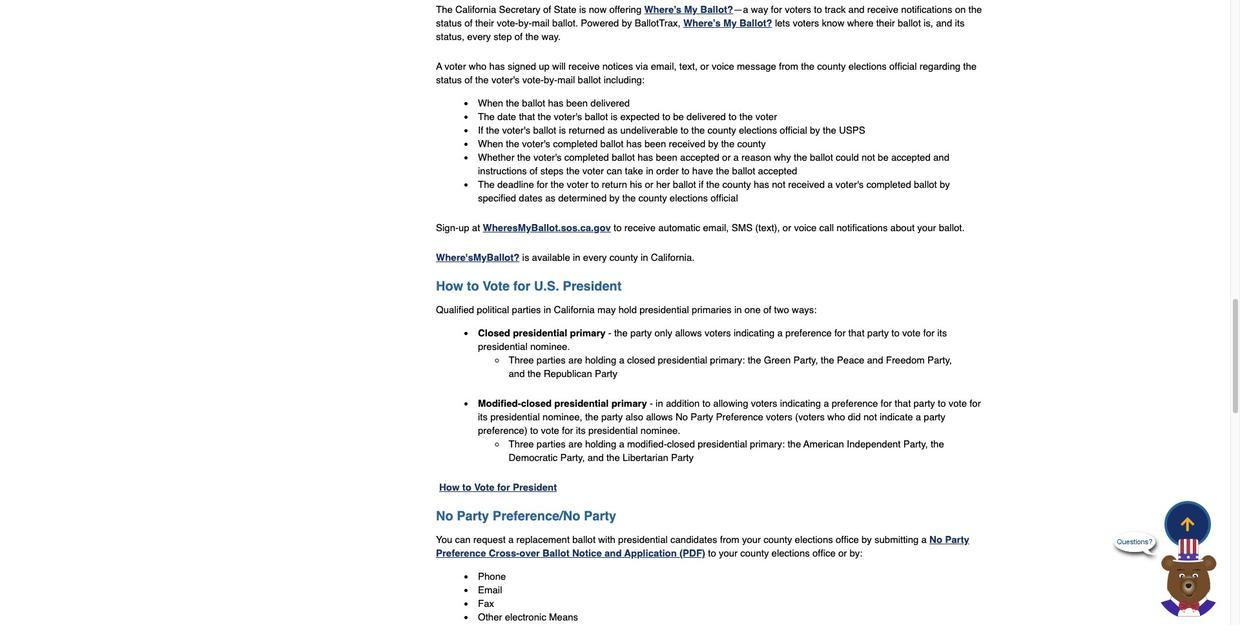 Task type: describe. For each thing, give the bounding box(es) containing it.
nominee,
[[543, 411, 583, 422]]

to inside - the party only allows voters indicating a preference for that party to vote for its presidential nominee. three parties are holding a closed presidential primary: the green party, the peace and freedom party, and the republican party
[[892, 327, 900, 338]]

2 vertical spatial the
[[478, 179, 495, 190]]

in left one
[[735, 304, 742, 315]]

lets voters know where their ballot is, and its status, every step of the way.
[[436, 17, 965, 42]]

you can request a replacement ballot with presidential candidates from your county elections office by submitting a
[[436, 534, 930, 545]]

of left two
[[764, 304, 772, 315]]

0 horizontal spatial ballot?
[[701, 4, 733, 15]]

if
[[478, 125, 484, 136]]

presidential right closed
[[513, 327, 568, 338]]

if
[[699, 179, 704, 190]]

green
[[764, 355, 791, 366]]

0 horizontal spatial can
[[455, 534, 471, 545]]

of inside a voter who has signed up will receive notices via email, text, or voice message from the county elections official regarding the status of the voter's vote-by-mail ballot including:
[[465, 74, 473, 85]]

1 vertical spatial be
[[878, 152, 889, 163]]

where
[[847, 17, 874, 28]]

by- inside a voter who has signed up will receive notices via email, text, or voice message from the county elections official regarding the status of the voter's vote-by-mail ballot including:
[[544, 74, 558, 85]]

official inside a voter who has signed up will receive notices via email, text, or voice message from the county elections official regarding the status of the voter's vote-by-mail ballot including:
[[890, 61, 917, 72]]

1 vertical spatial your
[[742, 534, 761, 545]]

- in addition to allowing voters indicating a preference for that party to vote for its presidential nominee, the party also allows no party preference voters (voters who did not indicate a party preference) to vote for its presidential nominee. three parties are holding a modified-closed presidential primary: the american independent party, the democratic party, and the libertarian party
[[478, 398, 981, 463]]

ballot up take
[[612, 152, 635, 163]]

(pdf)
[[680, 548, 706, 559]]

1 vertical spatial every
[[583, 252, 607, 263]]

including:
[[604, 74, 645, 85]]

reason
[[742, 152, 771, 163]]

a
[[436, 61, 442, 72]]

1 horizontal spatial accepted
[[758, 165, 798, 176]]

powered
[[581, 17, 619, 28]]

voters left the (voters
[[766, 411, 793, 422]]

0 horizontal spatial be
[[673, 111, 684, 122]]

in inside - in addition to allowing voters indicating a preference for that party to vote for its presidential nominee, the party also allows no party preference voters (voters who did not indicate a party preference) to vote for its presidential nominee. three parties are holding a modified-closed presidential primary: the american independent party, the democratic party, and the libertarian party
[[656, 398, 663, 409]]

county left california.
[[610, 252, 638, 263]]

date
[[498, 111, 516, 122]]

how for how to vote for u.s. president
[[436, 279, 463, 294]]

the inside the —a way for voters to track and receive notiﬁcations on the status of their vote-by-mail ballot. powered by ballottrax,
[[969, 4, 982, 15]]

a up cross-
[[509, 534, 514, 545]]

no party preference cross-over ballot notice and application (pdf) link
[[436, 534, 970, 559]]

presidential down also
[[589, 425, 638, 436]]

2 vertical spatial your
[[719, 548, 738, 559]]

indicating for the
[[734, 327, 775, 338]]

a down two
[[778, 327, 783, 338]]

did
[[848, 411, 861, 422]]

hold
[[619, 304, 637, 315]]

party, right green
[[794, 355, 818, 366]]

0 horizontal spatial primary
[[570, 327, 606, 338]]

2 when from the top
[[478, 138, 503, 149]]

lets
[[775, 17, 790, 28]]

how to vote for president
[[439, 482, 557, 493]]

party inside no party preference cross-over ballot notice and application (pdf)
[[945, 534, 970, 545]]

primary: inside - the party only allows voters indicating a preference for that party to vote for its presidential nominee. three parties are holding a closed presidential primary: the green party, the peace and freedom party, and the republican party
[[710, 355, 745, 366]]

for inside the —a way for voters to track and receive notiﬁcations on the status of their vote-by-mail ballot. powered by ballottrax,
[[771, 4, 782, 15]]

1 vertical spatial delivered
[[687, 111, 726, 122]]

request
[[473, 534, 506, 545]]

candidates
[[671, 534, 718, 545]]

2 horizontal spatial accepted
[[892, 152, 931, 163]]

democratic
[[509, 452, 558, 463]]

county inside a voter who has signed up will receive notices via email, text, or voice message from the county elections official regarding the status of the voter's vote-by-mail ballot including:
[[817, 61, 846, 72]]

party up request
[[457, 509, 489, 524]]

presidential up nominee,
[[555, 398, 609, 409]]

of inside the —a way for voters to track and receive notiﬁcations on the status of their vote-by-mail ballot. powered by ballottrax,
[[465, 17, 473, 28]]

cross-
[[489, 548, 520, 559]]

party right 'indicate'
[[924, 411, 946, 422]]

a up the (voters
[[824, 398, 829, 409]]

party up with
[[584, 509, 616, 524]]

phone email fax other electronic means
[[478, 571, 578, 623]]

1 vertical spatial been
[[645, 138, 666, 149]]

preference inside no party preference cross-over ballot notice and application (pdf)
[[436, 548, 486, 559]]

1 horizontal spatial email,
[[703, 222, 729, 233]]

holding inside - in addition to allowing voters indicating a preference for that party to vote for its presidential nominee, the party also allows no party preference voters (voters who did not indicate a party preference) to vote for its presidential nominee. three parties are holding a modified-closed presidential primary: the american independent party, the democratic party, and the libertarian party
[[585, 439, 617, 450]]

1 vertical spatial voice
[[794, 222, 817, 233]]

has down reason
[[754, 179, 770, 190]]

county down her
[[639, 192, 667, 203]]

county down reason
[[723, 179, 751, 190]]

closed
[[478, 327, 510, 338]]

ballot
[[543, 548, 570, 559]]

means
[[549, 612, 578, 623]]

message
[[737, 61, 777, 72]]

(text),
[[756, 222, 780, 233]]

1 vertical spatial completed
[[565, 152, 609, 163]]

wheresmyballot.sos.ca.gov link
[[483, 222, 611, 233]]

ballot. inside the —a way for voters to track and receive notiﬁcations on the status of their vote-by-mail ballot. powered by ballottrax,
[[552, 17, 578, 28]]

with
[[598, 534, 616, 545]]

steps
[[541, 165, 564, 176]]

sign-up at wheresmyballot.sos.ca.gov to receive automatic email, sms (text), or voice call notiﬁcations about your ballot.
[[436, 222, 965, 233]]

call
[[820, 222, 834, 233]]

party down the freedom
[[914, 398, 935, 409]]

u.s.
[[534, 279, 559, 294]]

in left california.
[[641, 252, 648, 263]]

vote for freedom
[[903, 327, 921, 338]]

1 vertical spatial up
[[459, 222, 470, 233]]

0 vertical spatial office
[[836, 534, 859, 545]]

1 vertical spatial president
[[513, 482, 557, 493]]

1 vertical spatial not
[[772, 179, 786, 190]]

presidential down the only
[[658, 355, 708, 366]]

undeliverable
[[621, 125, 678, 136]]

ballot up notice
[[573, 534, 596, 545]]

has down undeliverable
[[626, 138, 642, 149]]

0 vertical spatial as
[[608, 125, 618, 136]]

ballot up steps
[[533, 125, 556, 136]]

county up have
[[708, 125, 736, 136]]

how for how to vote for president
[[439, 482, 460, 493]]

closed inside - the party only allows voters indicating a preference for that party to vote for its presidential nominee. three parties are holding a closed presidential primary: the green party, the peace and freedom party, and the republican party
[[627, 355, 655, 366]]

american
[[804, 439, 844, 450]]

peace
[[837, 355, 865, 366]]

submitting
[[875, 534, 919, 545]]

by- inside the —a way for voters to track and receive notiﬁcations on the status of their vote-by-mail ballot. powered by ballottrax,
[[519, 17, 532, 28]]

1 horizontal spatial receive
[[625, 222, 656, 233]]

party, down 'indicate'
[[904, 439, 928, 450]]

you
[[436, 534, 452, 545]]

0 horizontal spatial notiﬁcations
[[837, 222, 888, 233]]

ballot left could
[[810, 152, 833, 163]]

return
[[602, 179, 627, 190]]

presidential up the only
[[640, 304, 689, 315]]

2 vertical spatial vote
[[541, 425, 559, 436]]

vote for party
[[949, 398, 967, 409]]

at
[[472, 222, 480, 233]]

is left expected
[[611, 111, 618, 122]]

returned
[[569, 125, 605, 136]]

ballot up "about"
[[914, 179, 937, 190]]

could
[[836, 152, 859, 163]]

allows inside - in addition to allowing voters indicating a preference for that party to vote for its presidential nominee, the party also allows no party preference voters (voters who did not indicate a party preference) to vote for its presidential nominee. three parties are holding a modified-closed presidential primary: the american independent party, the democratic party, and the libertarian party
[[646, 411, 673, 422]]

three inside - the party only allows voters indicating a preference for that party to vote for its presidential nominee. three parties are holding a closed presidential primary: the green party, the peace and freedom party, and the republican party
[[509, 355, 534, 366]]

up inside a voter who has signed up will receive notices via email, text, or voice message from the county elections official regarding the status of the voter's vote-by-mail ballot including:
[[539, 61, 550, 72]]

modified-
[[478, 398, 521, 409]]

allowing
[[713, 398, 749, 409]]

in down the u.s.
[[544, 304, 551, 315]]

ballot down returned
[[601, 138, 624, 149]]

a up call
[[828, 179, 833, 190]]

modified-closed presidential primary
[[478, 398, 647, 409]]

1 vertical spatial the
[[478, 111, 495, 122]]

a right submitting at bottom
[[922, 534, 927, 545]]

or right (text),
[[783, 222, 792, 233]]

on
[[955, 4, 966, 15]]

0 vertical spatial been
[[566, 97, 588, 108]]

- for modified-closed presidential primary
[[650, 398, 653, 409]]

fax
[[478, 598, 494, 609]]

1 horizontal spatial where's
[[684, 17, 721, 28]]

voter inside a voter who has signed up will receive notices via email, text, or voice message from the county elections official regarding the status of the voter's vote-by-mail ballot including:
[[445, 61, 466, 72]]

1 horizontal spatial received
[[788, 179, 825, 190]]

party left also
[[601, 411, 623, 422]]

no inside - in addition to allowing voters indicating a preference for that party to vote for its presidential nominee, the party also allows no party preference voters (voters who did not indicate a party preference) to vote for its presidential nominee. three parties are holding a modified-closed presidential primary: the american independent party, the democratic party, and the libertarian party
[[676, 411, 688, 422]]

notices
[[603, 61, 633, 72]]

vote- inside a voter who has signed up will receive notices via email, text, or voice message from the county elections official regarding the status of the voter's vote-by-mail ballot including:
[[523, 74, 544, 85]]

can inside when the ballot has been delivered the date that the voter's ballot is expected to be delivered to the voter if the voter's ballot is returned as undeliverable to the county elections official by the usps when the voter's completed ballot has been received by the county whether the voter's completed ballot has been accepted or a reason why the ballot could not be accepted and instructions of steps the voter can take in order to have the ballot accepted the deadline for the voter to return his or her ballot if the county has not received a voter's completed ballot by specified dates as determined by the county elections official
[[607, 165, 622, 176]]

1 vertical spatial my
[[724, 17, 737, 28]]

1 vertical spatial ballot.
[[939, 222, 965, 233]]

a right 'indicate'
[[916, 411, 921, 422]]

ballot down reason
[[732, 165, 756, 176]]

county up reason
[[737, 138, 766, 149]]

where's my ballot?
[[684, 17, 773, 28]]

presidential up preference)
[[490, 411, 540, 422]]

is left now
[[579, 4, 586, 15]]

signed
[[508, 61, 536, 72]]

voters right allowing
[[751, 398, 778, 409]]

when the ballot has been delivered the date that the voter's ballot is expected to be delivered to the voter if the voter's ballot is returned as undeliverable to the county elections official by the usps when the voter's completed ballot has been received by the county whether the voter's completed ballot has been accepted or a reason why the ballot could not be accepted and instructions of steps the voter can take in order to have the ballot accepted the deadline for the voter to return his or her ballot if the county has not received a voter's completed ballot by specified dates as determined by the county elections official
[[478, 97, 950, 203]]

0 vertical spatial received
[[669, 138, 706, 149]]

track
[[825, 4, 846, 15]]

state
[[554, 4, 577, 15]]

will
[[552, 61, 566, 72]]

has down will
[[548, 97, 564, 108]]

receive for will
[[569, 61, 600, 72]]

voter up determined
[[567, 179, 589, 190]]

via
[[636, 61, 648, 72]]

one
[[745, 304, 761, 315]]

party, right democratic
[[561, 452, 585, 463]]

take
[[625, 165, 644, 176]]

0 horizontal spatial from
[[720, 534, 740, 545]]

1 vertical spatial official
[[780, 125, 808, 136]]

no party preference/no party
[[436, 509, 616, 524]]

preference inside - in addition to allowing voters indicating a preference for that party to vote for its presidential nominee, the party also allows no party preference voters (voters who did not indicate a party preference) to vote for its presidential nominee. three parties are holding a modified-closed presidential primary: the american independent party, the democratic party, and the libertarian party
[[716, 411, 764, 422]]

instructions
[[478, 165, 527, 176]]

sms
[[732, 222, 753, 233]]

has up take
[[638, 152, 653, 163]]

party up the freedom
[[868, 327, 889, 338]]

addition
[[666, 398, 700, 409]]

wheresmyballot.sos.ca.gov
[[483, 222, 611, 233]]

replacement
[[517, 534, 570, 545]]

republican
[[544, 368, 592, 379]]

voter up reason
[[756, 111, 777, 122]]

sign-
[[436, 222, 459, 233]]

and inside - in addition to allowing voters indicating a preference for that party to vote for its presidential nominee, the party also allows no party preference voters (voters who did not indicate a party preference) to vote for its presidential nominee. three parties are holding a modified-closed presidential primary: the american independent party, the democratic party, and the libertarian party
[[588, 452, 604, 463]]

a left reason
[[734, 152, 739, 163]]

now
[[589, 4, 607, 15]]

voter up return
[[583, 165, 604, 176]]

1 when from the top
[[478, 97, 503, 108]]

a voter who has signed up will receive notices via email, text, or voice message from the county elections official regarding the status of the voter's vote-by-mail ballot including:
[[436, 61, 977, 85]]

presidential up application
[[618, 534, 668, 545]]

or right his
[[645, 179, 654, 190]]

1 vertical spatial california
[[554, 304, 595, 315]]

are inside - the party only allows voters indicating a preference for that party to vote for its presidential nominee. three parties are holding a closed presidential primary: the green party, the peace and freedom party, and the republican party
[[569, 355, 583, 366]]

order
[[656, 165, 679, 176]]

1 vertical spatial where's my ballot? link
[[684, 17, 773, 28]]

voters inside lets voters know where their ballot is, and its status, every step of the way.
[[793, 17, 819, 28]]

that inside when the ballot has been delivered the date that the voter's ballot is expected to be delivered to the voter if the voter's ballot is returned as undeliverable to the county elections official by the usps when the voter's completed ballot has been received by the county whether the voter's completed ballot has been accepted or a reason why the ballot could not be accepted and instructions of steps the voter can take in order to have the ballot accepted the deadline for the voter to return his or her ballot if the county has not received a voter's completed ballot by specified dates as determined by the county elections official
[[519, 111, 535, 122]]

no party preference cross-over ballot notice and application (pdf)
[[436, 534, 970, 559]]

preference for party,
[[786, 327, 832, 338]]

0 vertical spatial completed
[[553, 138, 598, 149]]

is left returned
[[559, 125, 566, 136]]

2 vertical spatial completed
[[867, 179, 911, 190]]

0 horizontal spatial california
[[456, 4, 496, 15]]

by inside the —a way for voters to track and receive notiﬁcations on the status of their vote-by-mail ballot. powered by ballottrax,
[[622, 17, 632, 28]]

county up to your county elections office or by:
[[764, 534, 792, 545]]

0 horizontal spatial where's
[[644, 4, 682, 15]]

or left reason
[[722, 152, 731, 163]]

email
[[478, 585, 502, 596]]

nominee. inside - in addition to allowing voters indicating a preference for that party to vote for its presidential nominee, the party also allows no party preference voters (voters who did not indicate a party preference) to vote for its presidential nominee. three parties are holding a modified-closed presidential primary: the american independent party, the democratic party, and the libertarian party
[[641, 425, 681, 436]]

qualified political parties in california may hold presidential primaries in one of two ways:
[[436, 304, 817, 315]]

is,
[[924, 17, 934, 28]]

0 vertical spatial the
[[436, 4, 453, 15]]

how to vote for president link
[[439, 482, 557, 493]]

over
[[520, 548, 540, 559]]

0 horizontal spatial delivered
[[591, 97, 630, 108]]

party, right the freedom
[[928, 355, 952, 366]]

0 vertical spatial where's my ballot? link
[[644, 4, 733, 15]]

1 horizontal spatial ballot?
[[740, 17, 773, 28]]



Task type: locate. For each thing, give the bounding box(es) containing it.
1 vertical spatial where's
[[684, 17, 721, 28]]

0 vertical spatial by-
[[519, 17, 532, 28]]

1 vertical spatial allows
[[646, 411, 673, 422]]

1 horizontal spatial vote-
[[523, 74, 544, 85]]

their inside the —a way for voters to track and receive notiﬁcations on the status of their vote-by-mail ballot. powered by ballottrax,
[[475, 17, 494, 28]]

1 horizontal spatial be
[[878, 152, 889, 163]]

received
[[669, 138, 706, 149], [788, 179, 825, 190]]

freedom
[[886, 355, 925, 366]]

1 horizontal spatial no
[[676, 411, 688, 422]]

every
[[467, 31, 491, 42], [583, 252, 607, 263]]

email, inside a voter who has signed up will receive notices via email, text, or voice message from the county elections official regarding the status of the voter's vote-by-mail ballot including:
[[651, 61, 677, 72]]

your right (pdf)
[[719, 548, 738, 559]]

my down —a
[[724, 17, 737, 28]]

2 horizontal spatial your
[[918, 222, 937, 233]]

the up if
[[478, 111, 495, 122]]

status
[[436, 17, 462, 28], [436, 74, 462, 85]]

up left at
[[459, 222, 470, 233]]

dates
[[519, 192, 543, 203]]

1 horizontal spatial from
[[779, 61, 799, 72]]

every inside lets voters know where their ballot is, and its status, every step of the way.
[[467, 31, 491, 42]]

the
[[436, 4, 453, 15], [478, 111, 495, 122], [478, 179, 495, 190]]

notiﬁcations inside the —a way for voters to track and receive notiﬁcations on the status of their vote-by-mail ballot. powered by ballottrax,
[[902, 4, 953, 15]]

1 vertical spatial notiﬁcations
[[837, 222, 888, 233]]

county right (pdf)
[[741, 548, 769, 559]]

vote- up step
[[497, 17, 519, 28]]

2 their from the left
[[877, 17, 895, 28]]

by
[[622, 17, 632, 28], [810, 125, 820, 136], [708, 138, 719, 149], [940, 179, 950, 190], [610, 192, 620, 203], [862, 534, 872, 545]]

california.
[[651, 252, 695, 263]]

1 vertical spatial vote
[[474, 482, 495, 493]]

1 vertical spatial primary
[[612, 398, 647, 409]]

know
[[822, 17, 845, 28]]

in inside when the ballot has been delivered the date that the voter's ballot is expected to be delivered to the voter if the voter's ballot is returned as undeliverable to the county elections official by the usps when the voter's completed ballot has been received by the county whether the voter's completed ballot has been accepted or a reason why the ballot could not be accepted and instructions of steps the voter can take in order to have the ballot accepted the deadline for the voter to return his or her ballot if the county has not received a voter's completed ballot by specified dates as determined by the county elections official
[[646, 165, 654, 176]]

party left the only
[[631, 327, 652, 338]]

ballot? up where's my ballot?
[[701, 4, 733, 15]]

every left step
[[467, 31, 491, 42]]

as right dates
[[545, 192, 556, 203]]

a left modified-
[[619, 439, 625, 450]]

1 their from the left
[[475, 17, 494, 28]]

about
[[891, 222, 915, 233]]

0 vertical spatial that
[[519, 111, 535, 122]]

their up step
[[475, 17, 494, 28]]

1 vertical spatial preference
[[832, 398, 878, 409]]

three inside - in addition to allowing voters indicating a preference for that party to vote for its presidential nominee, the party also allows no party preference voters (voters who did not indicate a party preference) to vote for its presidential nominee. three parties are holding a modified-closed presidential primary: the american independent party, the democratic party, and the libertarian party
[[509, 439, 534, 450]]

1 horizontal spatial delivered
[[687, 111, 726, 122]]

1 horizontal spatial nominee.
[[641, 425, 681, 436]]

allows
[[675, 327, 702, 338], [646, 411, 673, 422]]

presidential
[[640, 304, 689, 315], [513, 327, 568, 338], [478, 341, 528, 352], [658, 355, 708, 366], [555, 398, 609, 409], [490, 411, 540, 422], [589, 425, 638, 436], [698, 439, 747, 450], [618, 534, 668, 545]]

preference down allowing
[[716, 411, 764, 422]]

of inside lets voters know where their ballot is, and its status, every step of the way.
[[515, 31, 523, 42]]

2 vertical spatial not
[[864, 411, 877, 422]]

deadline
[[498, 179, 534, 190]]

not right could
[[862, 152, 875, 163]]

where's my ballot? link up lets voters know where their ballot is, and its status, every step of the way. in the top of the page
[[644, 4, 733, 15]]

preference inside - in addition to allowing voters indicating a preference for that party to vote for its presidential nominee, the party also allows no party preference voters (voters who did not indicate a party preference) to vote for its presidential nominee. three parties are holding a modified-closed presidential primary: the american independent party, the democratic party, and the libertarian party
[[832, 398, 878, 409]]

by- down the secretary
[[519, 17, 532, 28]]

receive
[[868, 4, 899, 15], [569, 61, 600, 72], [625, 222, 656, 233]]

indicating for (voters
[[780, 398, 821, 409]]

from right candidates
[[720, 534, 740, 545]]

qualified
[[436, 304, 474, 315]]

primary: up allowing
[[710, 355, 745, 366]]

are inside - in addition to allowing voters indicating a preference for that party to vote for its presidential nominee, the party also allows no party preference voters (voters who did not indicate a party preference) to vote for its presidential nominee. three parties are holding a modified-closed presidential primary: the american independent party, the democratic party, and the libertarian party
[[569, 439, 583, 450]]

way
[[751, 4, 768, 15]]

1 vertical spatial as
[[545, 192, 556, 203]]

by-
[[519, 17, 532, 28], [544, 74, 558, 85]]

no inside no party preference cross-over ballot notice and application (pdf)
[[930, 534, 943, 545]]

0 vertical spatial where's
[[644, 4, 682, 15]]

0 horizontal spatial their
[[475, 17, 494, 28]]

or left by:
[[839, 548, 847, 559]]

- the party only allows voters indicating a preference for that party to vote for its presidential nominee. three parties are holding a closed presidential primary: the green party, the peace and freedom party, and the republican party
[[478, 327, 952, 379]]

who left did
[[828, 411, 845, 422]]

step
[[494, 31, 512, 42]]

presidential down closed
[[478, 341, 528, 352]]

secretary
[[499, 4, 541, 15]]

1 holding from the top
[[585, 355, 617, 366]]

0 vertical spatial up
[[539, 61, 550, 72]]

notiﬁcations up is,
[[902, 4, 953, 15]]

ballot
[[898, 17, 921, 28], [578, 74, 601, 85], [522, 97, 545, 108], [585, 111, 608, 122], [533, 125, 556, 136], [601, 138, 624, 149], [612, 152, 635, 163], [810, 152, 833, 163], [732, 165, 756, 176], [673, 179, 696, 190], [914, 179, 937, 190], [573, 534, 596, 545]]

by:
[[850, 548, 863, 559]]

0 horizontal spatial preference
[[436, 548, 486, 559]]

of left steps
[[530, 165, 538, 176]]

their inside lets voters know where their ballot is, and its status, every step of the way.
[[877, 17, 895, 28]]

county down the know on the top right of page
[[817, 61, 846, 72]]

electronic
[[505, 612, 547, 623]]

ballot up returned
[[585, 111, 608, 122]]

parties
[[512, 304, 541, 315], [537, 355, 566, 366], [537, 439, 566, 450]]

closed up nominee,
[[521, 398, 552, 409]]

voter right a
[[445, 61, 466, 72]]

the inside lets voters know where their ballot is, and its status, every step of the way.
[[526, 31, 539, 42]]

voters down "primaries"
[[705, 327, 731, 338]]

0 vertical spatial can
[[607, 165, 622, 176]]

0 vertical spatial indicating
[[734, 327, 775, 338]]

receive inside the —a way for voters to track and receive notiﬁcations on the status of their vote-by-mail ballot. powered by ballottrax,
[[868, 4, 899, 15]]

holding
[[585, 355, 617, 366], [585, 439, 617, 450]]

1 vertical spatial email,
[[703, 222, 729, 233]]

that
[[519, 111, 535, 122], [849, 327, 865, 338], [895, 398, 911, 409]]

0 vertical spatial delivered
[[591, 97, 630, 108]]

in right available
[[573, 252, 581, 263]]

regarding
[[920, 61, 961, 72]]

independent
[[847, 439, 901, 450]]

receive inside a voter who has signed up will receive notices via email, text, or voice message from the county elections official regarding the status of the voter's vote-by-mail ballot including:
[[569, 61, 600, 72]]

when up whether
[[478, 138, 503, 149]]

2 status from the top
[[436, 74, 462, 85]]

0 horizontal spatial who
[[469, 61, 487, 72]]

1 vertical spatial how
[[439, 482, 460, 493]]

0 vertical spatial when
[[478, 97, 503, 108]]

click me to chat with sam image
[[1153, 538, 1224, 617]]

that for - the party only allows voters indicating a preference for that party to vote for its presidential nominee. three parties are holding a closed presidential primary: the green party, the peace and freedom party, and the republican party
[[849, 327, 865, 338]]

0 horizontal spatial email,
[[651, 61, 677, 72]]

can
[[607, 165, 622, 176], [455, 534, 471, 545]]

how up you
[[439, 482, 460, 493]]

libertarian
[[623, 452, 669, 463]]

who inside a voter who has signed up will receive notices via email, text, or voice message from the county elections official regarding the status of the voter's vote-by-mail ballot including:
[[469, 61, 487, 72]]

(voters
[[795, 411, 825, 422]]

vote for president
[[474, 482, 495, 493]]

1 are from the top
[[569, 355, 583, 366]]

preference)
[[478, 425, 528, 436]]

0 horizontal spatial voice
[[712, 61, 735, 72]]

mail inside the —a way for voters to track and receive notiﬁcations on the status of their vote-by-mail ballot. powered by ballottrax,
[[532, 17, 550, 28]]

1 horizontal spatial by-
[[544, 74, 558, 85]]

also
[[626, 411, 644, 422]]

ballot.
[[552, 17, 578, 28], [939, 222, 965, 233]]

its inside - the party only allows voters indicating a preference for that party to vote for its presidential nominee. three parties are holding a closed presidential primary: the green party, the peace and freedom party, and the republican party
[[938, 327, 947, 338]]

- left addition
[[650, 398, 653, 409]]

has inside a voter who has signed up will receive notices via email, text, or voice message from the county elections official regarding the status of the voter's vote-by-mail ballot including:
[[489, 61, 505, 72]]

preference inside - the party only allows voters indicating a preference for that party to vote for its presidential nominee. three parties are holding a closed presidential primary: the green party, the peace and freedom party, and the republican party
[[786, 327, 832, 338]]

mail up way.
[[532, 17, 550, 28]]

1 horizontal spatial official
[[780, 125, 808, 136]]

1 horizontal spatial primary:
[[750, 439, 785, 450]]

or
[[701, 61, 709, 72], [722, 152, 731, 163], [645, 179, 654, 190], [783, 222, 792, 233], [839, 548, 847, 559]]

ballot inside a voter who has signed up will receive notices via email, text, or voice message from the county elections official regarding the status of the voter's vote-by-mail ballot including:
[[578, 74, 601, 85]]

mail inside a voter who has signed up will receive notices via email, text, or voice message from the county elections official regarding the status of the voter's vote-by-mail ballot including:
[[558, 74, 575, 85]]

1 vertical spatial three
[[509, 439, 534, 450]]

-
[[608, 327, 612, 338], [650, 398, 653, 409]]

indicating inside - the party only allows voters indicating a preference for that party to vote for its presidential nominee. three parties are holding a closed presidential primary: the green party, the peace and freedom party, and the republican party
[[734, 327, 775, 338]]

0 vertical spatial nominee.
[[530, 341, 570, 352]]

preference
[[786, 327, 832, 338], [832, 398, 878, 409]]

0 horizontal spatial indicating
[[734, 327, 775, 338]]

nominee. up modified-
[[641, 425, 681, 436]]

california left may
[[554, 304, 595, 315]]

two
[[774, 304, 790, 315]]

party,
[[794, 355, 818, 366], [928, 355, 952, 366], [904, 439, 928, 450], [561, 452, 585, 463]]

usps
[[839, 125, 866, 136]]

mail down will
[[558, 74, 575, 85]]

closed down the only
[[627, 355, 655, 366]]

1 horizontal spatial california
[[554, 304, 595, 315]]

no for no party preference cross-over ballot notice and application (pdf)
[[930, 534, 943, 545]]

2 horizontal spatial official
[[890, 61, 917, 72]]

are
[[569, 355, 583, 366], [569, 439, 583, 450]]

of inside when the ballot has been delivered the date that the voter's ballot is expected to be delivered to the voter if the voter's ballot is returned as undeliverable to the county elections official by the usps when the voter's completed ballot has been received by the county whether the voter's completed ballot has been accepted or a reason why the ballot could not be accepted and instructions of steps the voter can take in order to have the ballot accepted the deadline for the voter to return his or her ballot if the county has not received a voter's completed ballot by specified dates as determined by the county elections official
[[530, 165, 538, 176]]

as
[[608, 125, 618, 136], [545, 192, 556, 203]]

where'smyballot?
[[436, 252, 520, 263]]

voters inside - the party only allows voters indicating a preference for that party to vote for its presidential nominee. three parties are holding a closed presidential primary: the green party, the peace and freedom party, and the republican party
[[705, 327, 731, 338]]

—a
[[733, 4, 749, 15]]

specified
[[478, 192, 516, 203]]

ballot left if
[[673, 179, 696, 190]]

0 vertical spatial how
[[436, 279, 463, 294]]

status inside the —a way for voters to track and receive notiﬁcations on the status of their vote-by-mail ballot. powered by ballottrax,
[[436, 17, 462, 28]]

that right date
[[519, 111, 535, 122]]

for
[[771, 4, 782, 15], [537, 179, 548, 190], [513, 279, 531, 294], [835, 327, 846, 338], [924, 327, 935, 338], [881, 398, 892, 409], [970, 398, 981, 409], [562, 425, 573, 436], [497, 482, 510, 493]]

0 vertical spatial voice
[[712, 61, 735, 72]]

indicate
[[880, 411, 913, 422]]

from
[[779, 61, 799, 72], [720, 534, 740, 545]]

1 vertical spatial office
[[813, 548, 836, 559]]

1 vertical spatial when
[[478, 138, 503, 149]]

0 vertical spatial notiﬁcations
[[902, 4, 953, 15]]

vote
[[483, 279, 510, 294], [474, 482, 495, 493]]

0 horizontal spatial president
[[513, 482, 557, 493]]

not right did
[[864, 411, 877, 422]]

your
[[918, 222, 937, 233], [742, 534, 761, 545], [719, 548, 738, 559]]

0 horizontal spatial my
[[684, 4, 698, 15]]

that inside - the party only allows voters indicating a preference for that party to vote for its presidential nominee. three parties are holding a closed presidential primary: the green party, the peace and freedom party, and the republican party
[[849, 327, 865, 338]]

have
[[693, 165, 714, 176]]

is
[[579, 4, 586, 15], [611, 111, 618, 122], [559, 125, 566, 136], [522, 252, 529, 263]]

0 vertical spatial your
[[918, 222, 937, 233]]

his
[[630, 179, 642, 190]]

questions? ask me. image
[[1115, 525, 1156, 567]]

0 vertical spatial receive
[[868, 4, 899, 15]]

0 horizontal spatial primary:
[[710, 355, 745, 366]]

0 vertical spatial ballot.
[[552, 17, 578, 28]]

indicating down one
[[734, 327, 775, 338]]

no down addition
[[676, 411, 688, 422]]

1 three from the top
[[509, 355, 534, 366]]

primary: inside - in addition to allowing voters indicating a preference for that party to vote for its presidential nominee, the party also allows no party preference voters (voters who did not indicate a party preference) to vote for its presidential nominee. three parties are holding a modified-closed presidential primary: the american independent party, the democratic party, and the libertarian party
[[750, 439, 785, 450]]

no for no party preference/no party
[[436, 509, 453, 524]]

receive for and
[[868, 4, 899, 15]]

notiﬁcations right call
[[837, 222, 888, 233]]

that inside - in addition to allowing voters indicating a preference for that party to vote for its presidential nominee, the party also allows no party preference voters (voters who did not indicate a party preference) to vote for its presidential nominee. three parties are holding a modified-closed presidential primary: the american independent party, the democratic party, and the libertarian party
[[895, 398, 911, 409]]

1 status from the top
[[436, 17, 462, 28]]

0 vertical spatial be
[[673, 111, 684, 122]]

and inside when the ballot has been delivered the date that the voter's ballot is expected to be delivered to the voter if the voter's ballot is returned as undeliverable to the county elections official by the usps when the voter's completed ballot has been received by the county whether the voter's completed ballot has been accepted or a reason why the ballot could not be accepted and instructions of steps the voter can take in order to have the ballot accepted the deadline for the voter to return his or her ballot if the county has not received a voter's completed ballot by specified dates as determined by the county elections official
[[934, 152, 950, 163]]

2 horizontal spatial no
[[930, 534, 943, 545]]

not inside - in addition to allowing voters indicating a preference for that party to vote for its presidential nominee, the party also allows no party preference voters (voters who did not indicate a party preference) to vote for its presidential nominee. three parties are holding a modified-closed presidential primary: the american independent party, the democratic party, and the libertarian party
[[864, 411, 877, 422]]

1 horizontal spatial notiﬁcations
[[902, 4, 953, 15]]

available
[[532, 252, 570, 263]]

vote inside - the party only allows voters indicating a preference for that party to vote for its presidential nominee. three parties are holding a closed presidential primary: the green party, the peace and freedom party, and the republican party
[[903, 327, 921, 338]]

—a way for voters to track and receive notiﬁcations on the status of their vote-by-mail ballot. powered by ballottrax,
[[436, 4, 982, 28]]

- for closed presidential primary
[[608, 327, 612, 338]]

way.
[[542, 31, 561, 42]]

voters inside the —a way for voters to track and receive notiﬁcations on the status of their vote-by-mail ballot. powered by ballottrax,
[[785, 4, 812, 15]]

allows inside - the party only allows voters indicating a preference for that party to vote for its presidential nominee. three parties are holding a closed presidential primary: the green party, the peace and freedom party, and the republican party
[[675, 327, 702, 338]]

for inside when the ballot has been delivered the date that the voter's ballot is expected to be delivered to the voter if the voter's ballot is returned as undeliverable to the county elections official by the usps when the voter's completed ballot has been received by the county whether the voter's completed ballot has been accepted or a reason why the ballot could not be accepted and instructions of steps the voter can take in order to have the ballot accepted the deadline for the voter to return his or her ballot if the county has not received a voter's completed ballot by specified dates as determined by the county elections official
[[537, 179, 548, 190]]

modified-
[[627, 439, 667, 450]]

of up status, at the left top
[[465, 17, 473, 28]]

0 horizontal spatial -
[[608, 327, 612, 338]]

ballot. down the state
[[552, 17, 578, 28]]

0 vertical spatial primary
[[570, 327, 606, 338]]

where's up the ballottrax,
[[644, 4, 682, 15]]

2 vertical spatial receive
[[625, 222, 656, 233]]

0 horizontal spatial accepted
[[680, 152, 720, 163]]

0 horizontal spatial as
[[545, 192, 556, 203]]

parties inside - in addition to allowing voters indicating a preference for that party to vote for its presidential nominee, the party also allows no party preference voters (voters who did not indicate a party preference) to vote for its presidential nominee. three parties are holding a modified-closed presidential primary: the american independent party, the democratic party, and the libertarian party
[[537, 439, 566, 450]]

party right libertarian
[[671, 452, 694, 463]]

a
[[734, 152, 739, 163], [828, 179, 833, 190], [778, 327, 783, 338], [619, 355, 625, 366], [824, 398, 829, 409], [916, 411, 921, 422], [619, 439, 625, 450], [509, 534, 514, 545], [922, 534, 927, 545]]

0 vertical spatial preference
[[716, 411, 764, 422]]

1 horizontal spatial closed
[[627, 355, 655, 366]]

elections inside a voter who has signed up will receive notices via email, text, or voice message from the county elections official regarding the status of the voter's vote-by-mail ballot including:
[[849, 61, 887, 72]]

where's right the ballottrax,
[[684, 17, 721, 28]]

2 horizontal spatial closed
[[667, 439, 695, 450]]

status inside a voter who has signed up will receive notices via email, text, or voice message from the county elections official regarding the status of the voter's vote-by-mail ballot including:
[[436, 74, 462, 85]]

their
[[475, 17, 494, 28], [877, 17, 895, 28]]

a down the qualified political parties in california may hold presidential primaries in one of two ways:
[[619, 355, 625, 366]]

1 horizontal spatial that
[[849, 327, 865, 338]]

and inside no party preference cross-over ballot notice and application (pdf)
[[605, 548, 622, 559]]

0 vertical spatial president
[[563, 279, 622, 294]]

ballot?
[[701, 4, 733, 15], [740, 17, 773, 28]]

- inside - in addition to allowing voters indicating a preference for that party to vote for its presidential nominee, the party also allows no party preference voters (voters who did not indicate a party preference) to vote for its presidential nominee. three parties are holding a modified-closed presidential primary: the american independent party, the democratic party, and the libertarian party
[[650, 398, 653, 409]]

how up qualified
[[436, 279, 463, 294]]

their right where at the top right
[[877, 17, 895, 28]]

status up status, at the left top
[[436, 17, 462, 28]]

no up you
[[436, 509, 453, 524]]

holding inside - the party only allows voters indicating a preference for that party to vote for its presidential nominee. three parties are holding a closed presidential primary: the green party, the peace and freedom party, and the republican party
[[585, 355, 617, 366]]

completed
[[553, 138, 598, 149], [565, 152, 609, 163], [867, 179, 911, 190]]

voice inside a voter who has signed up will receive notices via email, text, or voice message from the county elections official regarding the status of the voter's vote-by-mail ballot including:
[[712, 61, 735, 72]]

0 horizontal spatial closed
[[521, 398, 552, 409]]

1 vertical spatial closed
[[521, 398, 552, 409]]

california up status, at the left top
[[456, 4, 496, 15]]

preference
[[716, 411, 764, 422], [436, 548, 486, 559]]

not
[[862, 152, 875, 163], [772, 179, 786, 190], [864, 411, 877, 422]]

closed presidential primary
[[478, 327, 606, 338]]

from right message at the top right
[[779, 61, 799, 72]]

presidential down allowing
[[698, 439, 747, 450]]

voters up the lets
[[785, 4, 812, 15]]

party right republican at left
[[595, 368, 618, 379]]

party
[[631, 327, 652, 338], [868, 327, 889, 338], [914, 398, 935, 409], [601, 411, 623, 422], [924, 411, 946, 422]]

ballot inside lets voters know where their ballot is, and its status, every step of the way.
[[898, 17, 921, 28]]

primary down may
[[570, 327, 606, 338]]

can up return
[[607, 165, 622, 176]]

determined
[[558, 192, 607, 203]]

nominee. inside - the party only allows voters indicating a preference for that party to vote for its presidential nominee. three parties are holding a closed presidential primary: the green party, the peace and freedom party, and the republican party
[[530, 341, 570, 352]]

not down the why
[[772, 179, 786, 190]]

who
[[469, 61, 487, 72], [828, 411, 845, 422]]

- inside - the party only allows voters indicating a preference for that party to vote for its presidential nominee. three parties are holding a closed presidential primary: the green party, the peace and freedom party, and the republican party
[[608, 327, 612, 338]]

her
[[656, 179, 670, 190]]

0 horizontal spatial received
[[669, 138, 706, 149]]

email,
[[651, 61, 677, 72], [703, 222, 729, 233]]

1 vertical spatial parties
[[537, 355, 566, 366]]

0 horizontal spatial official
[[711, 192, 738, 203]]

preference for did
[[832, 398, 878, 409]]

preference down ways:
[[786, 327, 832, 338]]

2 holding from the top
[[585, 439, 617, 450]]

2 are from the top
[[569, 439, 583, 450]]

received up have
[[669, 138, 706, 149]]

or inside a voter who has signed up will receive notices via email, text, or voice message from the county elections official regarding the status of the voter's vote-by-mail ballot including:
[[701, 61, 709, 72]]

and inside lets voters know where their ballot is, and its status, every step of the way.
[[936, 17, 953, 28]]

2 three from the top
[[509, 439, 534, 450]]

0 horizontal spatial vote
[[541, 425, 559, 436]]

that for - in addition to allowing voters indicating a preference for that party to vote for its presidential nominee, the party also allows no party preference voters (voters who did not indicate a party preference) to vote for its presidential nominee. three parties are holding a modified-closed presidential primary: the american independent party, the democratic party, and the libertarian party
[[895, 398, 911, 409]]

ballottrax,
[[635, 17, 681, 28]]

1 horizontal spatial president
[[563, 279, 622, 294]]

your right "about"
[[918, 222, 937, 233]]

primary: left american
[[750, 439, 785, 450]]

vote- inside the —a way for voters to track and receive notiﬁcations on the status of their vote-by-mail ballot. powered by ballottrax,
[[497, 17, 519, 28]]

to your county elections office or by:
[[706, 548, 863, 559]]

0 vertical spatial vote
[[903, 327, 921, 338]]

office left by:
[[813, 548, 836, 559]]

2 vertical spatial official
[[711, 192, 738, 203]]

primary:
[[710, 355, 745, 366], [750, 439, 785, 450]]

been down undeliverable
[[645, 138, 666, 149]]

up left will
[[539, 61, 550, 72]]

how to vote for u.s. president
[[436, 279, 622, 294]]

voters
[[785, 4, 812, 15], [793, 17, 819, 28], [705, 327, 731, 338], [751, 398, 778, 409], [766, 411, 793, 422]]

and inside the —a way for voters to track and receive notiﬁcations on the status of their vote-by-mail ballot. powered by ballottrax,
[[849, 4, 865, 15]]

party down addition
[[691, 411, 714, 422]]

from inside a voter who has signed up will receive notices via email, text, or voice message from the county elections official regarding the status of the voter's vote-by-mail ballot including:
[[779, 61, 799, 72]]

2 horizontal spatial that
[[895, 398, 911, 409]]

0 vertical spatial vote-
[[497, 17, 519, 28]]

in left addition
[[656, 398, 663, 409]]

your up to your county elections office or by:
[[742, 534, 761, 545]]

delivered down including:
[[591, 97, 630, 108]]

2 vertical spatial been
[[656, 152, 678, 163]]

to inside the —a way for voters to track and receive notiﬁcations on the status of their vote-by-mail ballot. powered by ballottrax,
[[814, 4, 822, 15]]

notice
[[572, 548, 602, 559]]

three up democratic
[[509, 439, 534, 450]]

official up the why
[[780, 125, 808, 136]]

party inside - the party only allows voters indicating a preference for that party to vote for its presidential nominee. three parties are holding a closed presidential primary: the green party, the peace and freedom party, and the republican party
[[595, 368, 618, 379]]

1 vertical spatial from
[[720, 534, 740, 545]]

closed inside - in addition to allowing voters indicating a preference for that party to vote for its presidential nominee, the party also allows no party preference voters (voters who did not indicate a party preference) to vote for its presidential nominee. three parties are holding a modified-closed presidential primary: the american independent party, the democratic party, and the libertarian party
[[667, 439, 695, 450]]

nominee. down closed presidential primary
[[530, 341, 570, 352]]

0 horizontal spatial that
[[519, 111, 535, 122]]

parties down the 'how to vote for u.s. president'
[[512, 304, 541, 315]]

1 vertical spatial can
[[455, 534, 471, 545]]

indicating inside - in addition to allowing voters indicating a preference for that party to vote for its presidential nominee, the party also allows no party preference voters (voters who did not indicate a party preference) to vote for its presidential nominee. three parties are holding a modified-closed presidential primary: the american independent party, the democratic party, and the libertarian party
[[780, 398, 821, 409]]

is left available
[[522, 252, 529, 263]]

0 vertical spatial official
[[890, 61, 917, 72]]

president up may
[[563, 279, 622, 294]]

2 horizontal spatial receive
[[868, 4, 899, 15]]

voter's inside a voter who has signed up will receive notices via email, text, or voice message from the county elections official regarding the status of the voter's vote-by-mail ballot including:
[[492, 74, 520, 85]]

1 horizontal spatial mail
[[558, 74, 575, 85]]

1 vertical spatial preference
[[436, 548, 486, 559]]

0 vertical spatial not
[[862, 152, 875, 163]]

primary up also
[[612, 398, 647, 409]]

who inside - in addition to allowing voters indicating a preference for that party to vote for its presidential nominee, the party also allows no party preference voters (voters who did not indicate a party preference) to vote for its presidential nominee. three parties are holding a modified-closed presidential primary: the american independent party, the democratic party, and the libertarian party
[[828, 411, 845, 422]]

allows right also
[[646, 411, 673, 422]]

vote for u.s.
[[483, 279, 510, 294]]

2 vertical spatial parties
[[537, 439, 566, 450]]

indicating
[[734, 327, 775, 338], [780, 398, 821, 409]]

0 vertical spatial parties
[[512, 304, 541, 315]]

status,
[[436, 31, 465, 42]]

1 vertical spatial status
[[436, 74, 462, 85]]

president
[[563, 279, 622, 294], [513, 482, 557, 493]]

text,
[[680, 61, 698, 72]]

may
[[598, 304, 616, 315]]

ballot down signed
[[522, 97, 545, 108]]

0 horizontal spatial allows
[[646, 411, 673, 422]]

of left the state
[[543, 4, 551, 15]]

to
[[814, 4, 822, 15], [663, 111, 671, 122], [729, 111, 737, 122], [681, 125, 689, 136], [682, 165, 690, 176], [591, 179, 599, 190], [614, 222, 622, 233], [467, 279, 479, 294], [892, 327, 900, 338], [703, 398, 711, 409], [938, 398, 946, 409], [530, 425, 538, 436], [463, 482, 472, 493], [708, 548, 716, 559]]

whether
[[478, 152, 515, 163]]

parties inside - the party only allows voters indicating a preference for that party to vote for its presidential nominee. three parties are holding a closed presidential primary: the green party, the peace and freedom party, and the republican party
[[537, 355, 566, 366]]

its inside lets voters know where their ballot is, and its status, every step of the way.
[[955, 17, 965, 28]]



Task type: vqa. For each thing, say whether or not it's contained in the screenshot.
Events
no



